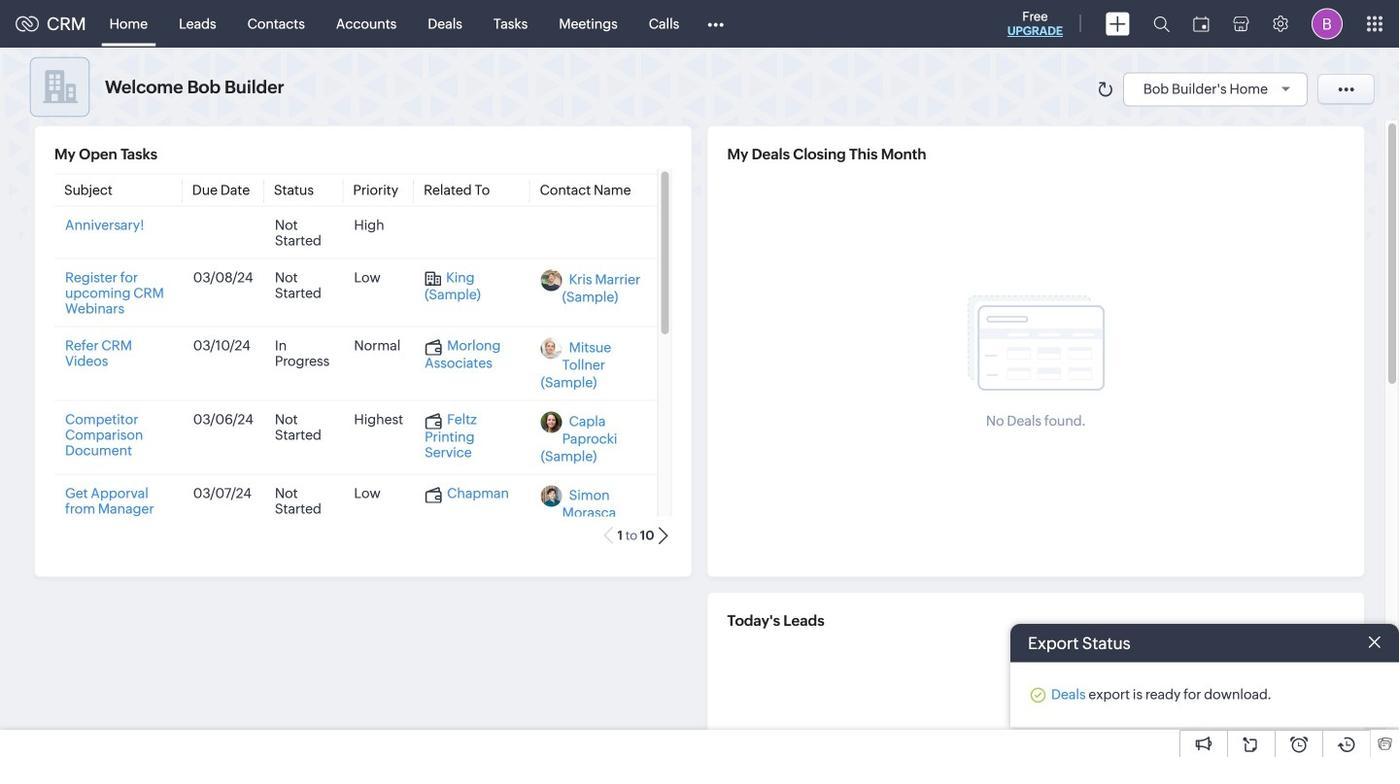 Task type: locate. For each thing, give the bounding box(es) containing it.
Other Modules field
[[695, 8, 737, 39]]

search image
[[1154, 16, 1170, 32]]

search element
[[1142, 0, 1182, 48]]

logo image
[[16, 16, 39, 32]]

create menu element
[[1094, 0, 1142, 47]]



Task type: describe. For each thing, give the bounding box(es) containing it.
calendar image
[[1194, 16, 1210, 32]]

profile image
[[1312, 8, 1343, 39]]

create menu image
[[1106, 12, 1130, 35]]

profile element
[[1300, 0, 1355, 47]]



Task type: vqa. For each thing, say whether or not it's contained in the screenshot.
PRESS to the right
no



